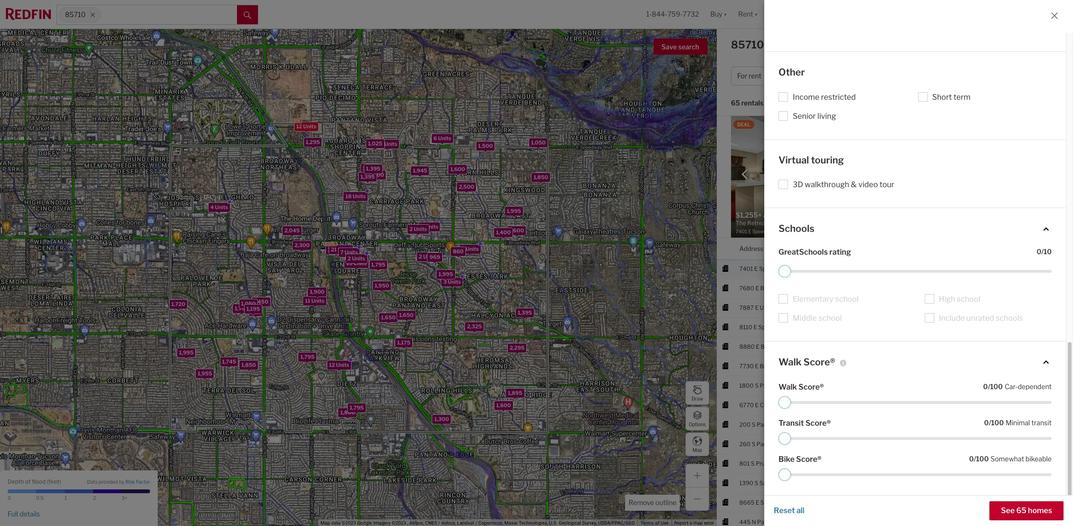 Task type: vqa. For each thing, say whether or not it's contained in the screenshot.
the left 3 Units
yes



Task type: locate. For each thing, give the bounding box(es) containing it.
walk score®
[[779, 356, 836, 368], [779, 383, 825, 392]]

factor
[[136, 479, 150, 485]]

1 vertical spatial 15 units
[[346, 260, 367, 267]]

©2023 left ,
[[392, 521, 406, 526]]

redfin
[[912, 140, 930, 147]]

4 favorite this home image from the top
[[1050, 457, 1061, 469]]

walk score® down 8880 e broadway blvd at the bottom
[[779, 356, 836, 368]]

tucson for 801 s prudence rd
[[803, 460, 823, 467]]

0 vertical spatial 1,050
[[531, 139, 546, 146]]

3 favorite this home image from the top
[[1050, 438, 1061, 449]]

65 down the 21 days
[[1017, 506, 1027, 515]]

3 < from the top
[[1007, 440, 1010, 448]]

blvd up 7730 e broadway blvd tucson
[[789, 343, 801, 350]]

blvd down greatschools
[[789, 265, 800, 272]]

41 days left "lot"
[[945, 140, 966, 147]]

walk
[[779, 356, 802, 368], [779, 383, 798, 392]]

&
[[852, 180, 857, 189]]

0 vertical spatial 15 units
[[377, 141, 397, 147]]

795
[[251, 308, 261, 315]]

0 for bike score®
[[970, 455, 975, 463]]

1 / from the left
[[439, 521, 441, 526]]

virtual touring
[[779, 154, 845, 166]]

330-675
[[964, 518, 989, 526]]

12
[[296, 123, 302, 130], [329, 362, 335, 368]]

2 vertical spatial broadway
[[760, 363, 787, 370]]

731
[[977, 460, 986, 467]]

1 vertical spatial map
[[321, 521, 330, 526]]

blvd up all on the bottom
[[790, 499, 802, 506]]

2 day from the top
[[1015, 402, 1024, 409]]

1-2
[[912, 265, 920, 272], [938, 265, 946, 272], [912, 402, 920, 409], [938, 402, 946, 409], [912, 440, 920, 448], [938, 440, 946, 448]]

1 horizontal spatial 3 units
[[443, 279, 461, 285]]

8110 e speedway blvd
[[740, 324, 800, 331]]

e right 8110
[[754, 324, 758, 331]]

0 vertical spatial 6
[[434, 135, 437, 142]]

7 tucson from the top
[[803, 440, 823, 448]]

rd down 7730 e broadway blvd tucson
[[784, 382, 791, 389]]

1,050
[[531, 139, 546, 146], [241, 301, 256, 307]]

0 vertical spatial speedway
[[760, 265, 787, 272]]

6 tucson from the top
[[803, 421, 823, 428]]

1 vertical spatial walk
[[779, 383, 798, 392]]

1 horizontal spatial 1,050
[[531, 139, 546, 146]]

665-
[[964, 421, 978, 428]]

broadway down 8110 e speedway blvd
[[761, 343, 788, 350]]

for
[[829, 39, 844, 51]]

1 left dependent
[[1011, 382, 1014, 389]]

speedway down the st
[[759, 324, 787, 331]]

blvd up elementary
[[789, 285, 801, 292]]

0 vertical spatial broadway
[[761, 285, 788, 292]]

0 vertical spatial of
[[25, 478, 31, 485]]

walk score® down 7730 e broadway blvd tucson
[[779, 383, 825, 392]]

41 right "redfin"
[[945, 140, 952, 147]]

favorite this home image up 'transit'
[[1050, 399, 1061, 410]]

15 units down 7 units
[[346, 260, 367, 267]]

price up $1,255+
[[851, 245, 866, 252]]

0 horizontal spatial airbus,
[[410, 521, 424, 526]]

©2023 right data
[[342, 521, 356, 526]]

reset all button
[[774, 502, 805, 521]]

801
[[740, 460, 750, 467]]

rd down carondelet
[[781, 421, 788, 428]]

1.5
[[943, 304, 950, 311]]

< down "car-"
[[1007, 402, 1010, 409]]

3 day from the top
[[1015, 440, 1024, 448]]

1,850
[[534, 174, 548, 181], [241, 362, 256, 369]]

260
[[740, 440, 751, 448]]

$999+ down $1,015+
[[851, 440, 869, 448]]

0 for transit score®
[[985, 419, 990, 427]]

1 vertical spatial /mo
[[873, 402, 883, 409]]

1 walk from the top
[[779, 356, 802, 368]]

0 vertical spatial 3 units
[[328, 247, 345, 253]]

2 tucson from the top
[[803, 304, 823, 311]]

score® right bike
[[797, 455, 822, 464]]

homes
[[1029, 506, 1053, 515]]

$1,255+ /mo
[[851, 265, 884, 272]]

price button up $1,255+
[[851, 238, 866, 259]]

map left data
[[321, 521, 330, 526]]

1 vertical spatial price button
[[851, 238, 866, 259]]

200
[[740, 421, 751, 428]]

dependent
[[1019, 383, 1052, 391]]

1 vertical spatial 1,995
[[439, 271, 453, 278]]

blvd down 8880 e broadway blvd at the bottom
[[788, 363, 800, 370]]

21 left 7
[[331, 246, 337, 253]]

e left uhl on the right of page
[[756, 304, 759, 311]]

recommended
[[793, 99, 841, 107]]

favorite this home image up bikeable
[[1050, 438, 1061, 449]]

445
[[740, 518, 751, 526]]

s right 801
[[752, 460, 755, 467]]

3 units right 2,300
[[328, 247, 345, 253]]

0 vertical spatial 12
[[296, 123, 302, 130]]

None range field
[[779, 265, 1052, 277], [779, 396, 1052, 409], [779, 433, 1052, 445], [779, 469, 1052, 481], [779, 265, 1052, 277], [779, 396, 1052, 409], [779, 433, 1052, 445], [779, 469, 1052, 481]]

1,800
[[363, 165, 378, 172], [340, 410, 355, 416]]

8 tucson from the top
[[803, 460, 823, 467]]

1 vertical spatial 21
[[1007, 499, 1013, 506]]

1 horizontal spatial 12
[[329, 362, 335, 368]]

s right "260"
[[752, 440, 756, 448]]

85710 left remove 85710 image
[[65, 11, 86, 19]]

walk down 8880 e broadway blvd at the bottom
[[779, 356, 802, 368]]

2,500
[[459, 183, 474, 190]]

1 vertical spatial 3
[[443, 279, 447, 285]]

$999+ for $999+ /mo
[[851, 440, 869, 448]]

1 horizontal spatial 85710
[[732, 39, 765, 51]]

report a map error
[[675, 521, 714, 526]]

dr up transit
[[791, 402, 798, 409]]

somewhat
[[991, 455, 1025, 463]]

21 days
[[1007, 499, 1026, 506]]

1,955
[[198, 370, 212, 377]]

e
[[755, 265, 758, 272], [756, 285, 760, 292], [756, 304, 759, 311], [754, 324, 758, 331], [756, 343, 760, 350], [756, 363, 759, 370], [756, 402, 759, 409], [756, 499, 760, 506]]

/ right cnes
[[439, 521, 441, 526]]

18 units
[[346, 193, 366, 200]]

200 s pantano rd
[[740, 421, 788, 428]]

<
[[1007, 382, 1010, 389], [1007, 402, 1010, 409], [1007, 440, 1010, 448]]

1 horizontal spatial 21
[[1007, 499, 1013, 506]]

blvd down middle
[[788, 324, 800, 331]]

4 favorite this home image from the top
[[1050, 516, 1061, 526]]

e for 6770
[[756, 402, 759, 409]]

/100 left "car-"
[[989, 383, 1004, 391]]

2 vertical spatial /mo
[[870, 440, 880, 448]]

3 units down "860" on the left top
[[443, 279, 461, 285]]

speedway up reset at right
[[761, 499, 789, 506]]

e right 7680
[[756, 285, 760, 292]]

tour
[[880, 180, 895, 189]]

1 horizontal spatial 41
[[1007, 265, 1013, 272]]

1,995
[[507, 208, 521, 215], [439, 271, 453, 278], [179, 350, 193, 356]]

1 vertical spatial walk score®
[[779, 383, 825, 392]]

see 65 homes button
[[990, 502, 1064, 521]]

unrated
[[967, 314, 995, 323]]

location button
[[803, 238, 829, 259]]

0 vertical spatial —
[[1034, 140, 1039, 147]]

1,025
[[368, 140, 382, 147]]

1 vertical spatial dr
[[781, 479, 787, 487]]

favorite this home image up dependent
[[1050, 340, 1061, 352]]

dr left unit
[[781, 479, 787, 487]]

score® for walk
[[799, 383, 825, 392]]

759-
[[668, 10, 683, 18]]

blvd for 8665 e speedway blvd tucson
[[790, 499, 802, 506]]

/100 for walk score®
[[989, 383, 1004, 391]]

1 horizontal spatial 1,800
[[363, 165, 378, 172]]

s right 1390
[[755, 479, 759, 487]]

rd for 260 s pantano rd
[[781, 440, 788, 448]]

2,325
[[467, 323, 482, 330]]

rd up bike
[[781, 440, 788, 448]]

favorite this home image down homes
[[1050, 516, 1061, 526]]

1 horizontal spatial airbus,
[[442, 521, 456, 526]]

school down the elementary school
[[819, 314, 842, 323]]

e right 7730
[[756, 363, 759, 370]]

s for 200
[[752, 421, 756, 428]]

rd down reset at right
[[782, 518, 789, 526]]

0 horizontal spatial map
[[321, 521, 330, 526]]

e right 8880
[[756, 343, 760, 350]]

school for elementary school
[[836, 294, 859, 304]]

submit search image
[[244, 11, 251, 19]]

/100 left 28
[[990, 419, 1005, 427]]

broadway for 7730
[[760, 363, 787, 370]]

favorite this home image for 41 days
[[1050, 262, 1061, 274]]

1,395 up 2,295
[[518, 309, 532, 316]]

1 vertical spatial price
[[851, 245, 866, 252]]

0 vertical spatial 1,995
[[507, 208, 521, 215]]

0 vertical spatial $999+
[[851, 304, 870, 311]]

2 vertical spatial 1,600
[[496, 402, 511, 409]]

41 days right 998
[[1007, 265, 1027, 272]]

speedway
[[760, 265, 787, 272], [759, 324, 787, 331], [761, 499, 789, 506]]

map down options on the right bottom
[[693, 447, 703, 453]]

depth
[[8, 478, 24, 485]]

days up see 65 homes
[[1014, 499, 1026, 506]]

pantano up prudence
[[757, 440, 780, 448]]

car-
[[1006, 383, 1019, 391]]

8665
[[740, 499, 755, 506]]

0 vertical spatial 65
[[732, 99, 741, 107]]

broadway up the st
[[761, 285, 788, 292]]

map for map data ©2023 google  imagery ©2023 , airbus, cnes / airbus, landsat / copernicus, maxar technologies, u.s. geological survey, usda/fpac/geo
[[321, 521, 330, 526]]

1 favorite this home image from the top
[[1050, 340, 1061, 352]]

1 favorite this home image from the top
[[1050, 262, 1061, 274]]

0 horizontal spatial price
[[790, 72, 806, 80]]

7 units
[[340, 249, 358, 256]]

2 vertical spatial day
[[1015, 440, 1024, 448]]

683-967
[[964, 440, 989, 448]]

3
[[328, 247, 331, 253], [443, 279, 447, 285]]

0 vertical spatial 21
[[331, 246, 337, 253]]

of left use
[[656, 521, 660, 526]]

3 < 1 day from the top
[[1007, 440, 1024, 448]]

1 $999+ from the top
[[851, 304, 870, 311]]

/mo right $1,015+
[[873, 402, 883, 409]]

85710 up "for rent"
[[732, 39, 765, 51]]

score® up transit score®
[[799, 383, 825, 392]]

favorite this home image right 16 days
[[1050, 457, 1061, 469]]

1 horizontal spatial 3
[[443, 279, 447, 285]]

1 vertical spatial day
[[1015, 402, 1024, 409]]

< for —
[[1007, 402, 1010, 409]]

0 vertical spatial 1,395
[[366, 166, 380, 172]]

1 horizontal spatial 12 units
[[329, 362, 349, 368]]

6 inside the map region
[[434, 135, 437, 142]]

< up somewhat
[[1007, 440, 1010, 448]]

1-844-759-7732 link
[[647, 10, 699, 18]]

330-
[[964, 518, 978, 526]]

photo of 7401 e speedway blvd, tucson, az 85710 image
[[732, 116, 896, 238]]

2 vertical spatial < 1 day
[[1007, 440, 1024, 448]]

1,650 up 1,175
[[399, 312, 414, 319]]

favorite this home image up 'transit'
[[1050, 379, 1061, 391]]

broadway down 8880 e broadway blvd at the bottom
[[760, 363, 787, 370]]

15 units up 1,700
[[377, 141, 397, 147]]

1 vertical spatial 1,050
[[241, 301, 256, 307]]

tucson for 6770 e carondelet dr
[[803, 402, 823, 409]]

2 vertical spatial 1,995
[[179, 350, 193, 356]]

2 < 1 day from the top
[[1007, 402, 1024, 409]]

map inside button
[[693, 447, 703, 453]]

15 up 1,700
[[377, 141, 383, 147]]

1 vertical spatial broadway
[[761, 343, 788, 350]]

0 horizontal spatial 85710
[[65, 11, 86, 19]]

1 horizontal spatial ©2023
[[392, 521, 406, 526]]

)
[[59, 478, 61, 485]]

844-
[[652, 10, 668, 18]]

— up 665-
[[964, 402, 969, 409]]

0 vertical spatial 1,600
[[451, 166, 465, 172]]

0 vertical spatial day
[[1015, 382, 1024, 389]]

1 vertical spatial 1,600
[[509, 227, 524, 234]]

$1,015+
[[851, 402, 872, 409]]

2 walk score® from the top
[[779, 383, 825, 392]]

rentals
[[742, 99, 764, 107]]

speedway for 7401
[[760, 265, 787, 272]]

airbus, left landsat
[[442, 521, 456, 526]]

5 favorite this home image from the top
[[1050, 496, 1061, 508]]

e for 8110
[[754, 324, 758, 331]]

favorite this home image for < 1 day
[[1050, 438, 1061, 449]]

1 horizontal spatial 1,850
[[534, 174, 548, 181]]

0 horizontal spatial 41
[[945, 140, 952, 147]]

on
[[903, 140, 911, 147]]

1 vertical spatial 1,850
[[241, 362, 256, 369]]

1 ©2023 from the left
[[342, 521, 356, 526]]

income restricted
[[793, 92, 856, 101]]

rating
[[830, 247, 852, 256]]

1 vertical spatial 12
[[329, 362, 335, 368]]

0 vertical spatial 3
[[328, 247, 331, 253]]

2 $999+ from the top
[[851, 440, 869, 448]]

e right '6770'
[[756, 402, 759, 409]]

sort recommended
[[776, 99, 841, 107]]

< 1 day for —
[[1007, 402, 1024, 409]]

1,295
[[306, 139, 320, 146]]

day for 683-967
[[1015, 440, 1024, 448]]

41 right 998
[[1007, 265, 1013, 272]]

801 s prudence rd
[[740, 460, 791, 467]]

0 horizontal spatial 1,050
[[241, 301, 256, 307]]

2 vertical spatial speedway
[[761, 499, 789, 506]]

1 vertical spatial 85710
[[732, 39, 765, 51]]

school right "high" in the right of the page
[[958, 294, 981, 304]]

touring
[[812, 154, 845, 166]]

2 < from the top
[[1007, 402, 1010, 409]]

tucson for 1800 s pantano rd
[[803, 382, 823, 389]]

0 horizontal spatial /
[[439, 521, 441, 526]]

1 horizontal spatial /
[[476, 521, 478, 526]]

for rent button
[[732, 67, 780, 86]]

s for 260
[[752, 440, 756, 448]]

1 airbus, from the left
[[410, 521, 424, 526]]

21 inside the map region
[[331, 246, 337, 253]]

walk up carondelet
[[779, 383, 798, 392]]

1 day from the top
[[1015, 382, 1024, 389]]

0 vertical spatial 1,850
[[534, 174, 548, 181]]

terms of use link
[[641, 521, 669, 526]]

s for 801
[[752, 460, 755, 467]]

s for 1390
[[755, 479, 759, 487]]

0 vertical spatial 41 days
[[945, 140, 966, 147]]

dr for sarnoff
[[781, 479, 787, 487]]

5 tucson from the top
[[803, 402, 823, 409]]

score® right transit
[[806, 419, 831, 428]]

0 vertical spatial 12 units
[[296, 123, 316, 130]]

1,500
[[478, 143, 493, 149]]

21 units
[[331, 246, 351, 253]]

1,450
[[254, 298, 268, 305]]

restricted
[[822, 92, 856, 101]]

school down $1,255+
[[836, 294, 859, 304]]

favorite this home image right the minimal
[[1050, 418, 1061, 430]]

1,650 down 1,950
[[381, 314, 396, 321]]

0 vertical spatial 1,800
[[363, 165, 378, 172]]

/mo right $1,255+
[[873, 265, 884, 272]]

0 vertical spatial < 1 day
[[1007, 382, 1024, 389]]

1 horizontal spatial map
[[693, 447, 703, 453]]

favorite this home image
[[1050, 262, 1061, 274], [1050, 379, 1061, 391], [1050, 438, 1061, 449], [1050, 457, 1061, 469], [1050, 496, 1061, 508]]

pantano up 6770 e carondelet dr
[[760, 382, 783, 389]]

/ right landsat
[[476, 521, 478, 526]]

65 left the rentals
[[732, 99, 741, 107]]

geological
[[559, 521, 582, 526]]

price up income
[[790, 72, 806, 80]]

e right 7401
[[755, 265, 758, 272]]

0 horizontal spatial 6
[[434, 135, 437, 142]]

4 units
[[210, 204, 228, 211]]

0.5
[[36, 495, 44, 501]]

1,900
[[310, 288, 325, 295]]

of left flood
[[25, 478, 31, 485]]

1 < 1 day from the top
[[1007, 382, 1024, 389]]

1 vertical spatial < 1 day
[[1007, 402, 1024, 409]]

favorite this home image down /10
[[1050, 262, 1061, 274]]

search
[[679, 43, 700, 51]]

$999+ down the elementary school
[[851, 304, 870, 311]]

use
[[661, 521, 669, 526]]

2 horizontal spatial 1,995
[[507, 208, 521, 215]]

85710 for 85710
[[65, 11, 86, 19]]

1 horizontal spatial price
[[851, 245, 866, 252]]

/mo for $1,255+ /mo
[[873, 265, 884, 272]]

blvd for 8110 e speedway blvd
[[788, 324, 800, 331]]

0 vertical spatial /mo
[[873, 265, 884, 272]]

0 horizontal spatial of
[[25, 478, 31, 485]]

2 ©2023 from the left
[[392, 521, 406, 526]]

1 vertical spatial $999+
[[851, 440, 869, 448]]

21 up see on the bottom of page
[[1007, 499, 1013, 506]]

1 vertical spatial of
[[656, 521, 660, 526]]

days right 28
[[1015, 421, 1028, 428]]

0 vertical spatial walk
[[779, 356, 802, 368]]

665-883
[[964, 421, 989, 428]]

s right 200
[[752, 421, 756, 428]]

0 horizontal spatial 1,800
[[340, 410, 355, 416]]

1 horizontal spatial dr
[[791, 402, 798, 409]]

broadway
[[761, 285, 788, 292], [761, 343, 788, 350], [760, 363, 787, 370]]

0 /100 car-dependent
[[984, 383, 1052, 391]]

other
[[779, 67, 806, 78]]

elementary school
[[793, 294, 859, 304]]

1 horizontal spatial 1,650
[[399, 312, 414, 319]]

favorite this home image
[[1050, 340, 1061, 352], [1050, 399, 1061, 410], [1050, 418, 1061, 430], [1050, 516, 1061, 526]]

3d
[[793, 180, 804, 189]]

s right 1800
[[755, 382, 759, 389]]

e for 7730
[[756, 363, 759, 370]]

e for 7887
[[756, 304, 759, 311]]

1 vertical spatial 41 days
[[1007, 265, 1027, 272]]

— right the size
[[1034, 140, 1039, 147]]

7730
[[740, 363, 754, 370]]

4 tucson from the top
[[803, 382, 823, 389]]

dr
[[791, 402, 798, 409], [781, 479, 787, 487]]

speedway for 8110
[[759, 324, 787, 331]]

rent
[[846, 39, 870, 51]]

1 vertical spatial /100
[[990, 419, 1005, 427]]

1 vertical spatial 3 units
[[443, 279, 461, 285]]

(
[[47, 478, 49, 485]]

< left dependent
[[1007, 382, 1010, 389]]

score®
[[804, 356, 836, 368], [799, 383, 825, 392], [806, 419, 831, 428], [797, 455, 822, 464]]



Task type: describe. For each thing, give the bounding box(es) containing it.
0 horizontal spatial 3
[[328, 247, 331, 253]]

3 tucson from the top
[[803, 363, 823, 370]]

6770 e carondelet dr
[[740, 402, 798, 409]]

provided
[[99, 479, 118, 485]]

blvd for 7680 e broadway blvd
[[789, 285, 801, 292]]

883
[[978, 421, 989, 428]]

969
[[430, 254, 440, 261]]

map region
[[0, 0, 811, 526]]

rent
[[749, 72, 762, 80]]

0 horizontal spatial 1,850
[[241, 362, 256, 369]]

score® for bike
[[797, 455, 822, 464]]

1,195
[[246, 306, 260, 312]]

2 airbus, from the left
[[442, 521, 456, 526]]

s for 1800
[[755, 382, 759, 389]]

map button
[[686, 433, 710, 456]]

/10
[[1042, 247, 1052, 256]]

2 / from the left
[[476, 521, 478, 526]]

85710 for 85710 apartments for rent
[[732, 39, 765, 51]]

< for 683-967
[[1007, 440, 1010, 448]]

1 horizontal spatial 41 days
[[1007, 265, 1027, 272]]

1,720
[[171, 301, 185, 307]]

of for terms
[[656, 521, 660, 526]]

a
[[690, 521, 693, 526]]

0 for walk score®
[[984, 383, 989, 391]]

lot
[[977, 140, 986, 147]]

1,400
[[496, 229, 511, 236]]

remove 85710 image
[[90, 12, 96, 18]]

days right 998
[[1014, 265, 1027, 272]]

location
[[803, 245, 829, 252]]

schools
[[779, 223, 815, 234]]

1,700
[[370, 171, 384, 178]]

tucson for 260 s pantano rd
[[803, 440, 823, 448]]

save search
[[662, 43, 700, 51]]

9 tucson from the top
[[803, 499, 823, 506]]

google image
[[2, 514, 34, 526]]

8665 e speedway blvd tucson
[[740, 499, 823, 506]]

imagery
[[374, 521, 391, 526]]

greatschools
[[779, 247, 828, 256]]

431-
[[964, 460, 977, 467]]

blvd for 8880 e broadway blvd
[[789, 343, 801, 350]]

short term
[[933, 92, 971, 101]]

score® down middle school
[[804, 356, 836, 368]]

reset all
[[774, 506, 805, 515]]

days left "lot"
[[953, 140, 966, 147]]

1 vertical spatial 15
[[346, 260, 353, 267]]

11
[[305, 298, 310, 304]]

1 vertical spatial 1,395
[[361, 173, 375, 180]]

full
[[8, 510, 18, 518]]

0 /100 minimal transit
[[985, 419, 1052, 427]]

1 horizontal spatial —
[[1034, 140, 1039, 147]]

usda/fpac/geo
[[599, 521, 635, 526]]

1 vertical spatial 41
[[1007, 265, 1013, 272]]

remove outline button
[[626, 495, 680, 511]]

rd for 200 s pantano rd
[[781, 421, 788, 428]]

sarnoff
[[760, 479, 780, 487]]

< 1 day for 683-967
[[1007, 440, 1024, 448]]

score® for transit
[[806, 419, 831, 428]]

21 for 21 units
[[331, 246, 337, 253]]

1 vertical spatial 12 units
[[329, 362, 349, 368]]

2 favorite this home image from the top
[[1050, 399, 1061, 410]]

rd for 1800 s pantano rd
[[784, 382, 791, 389]]

1,945
[[413, 167, 427, 174]]

cnes
[[425, 521, 437, 526]]

school for high school
[[958, 294, 981, 304]]

depth of flood ( feet )
[[8, 478, 61, 485]]

1-844-759-7732
[[647, 10, 699, 18]]

85710 apartments for rent
[[732, 39, 870, 51]]

1 walk score® from the top
[[779, 356, 836, 368]]

7680 e broadway blvd
[[740, 285, 801, 292]]

0 horizontal spatial 12 units
[[296, 123, 316, 130]]

sort
[[776, 99, 790, 107]]

e for 8880
[[756, 343, 760, 350]]

1 horizontal spatial 1,995
[[439, 271, 453, 278]]

967
[[978, 440, 989, 448]]

blvd for 7401 e speedway blvd tucson
[[789, 265, 800, 272]]

tucson for 200 s pantano rd
[[803, 421, 823, 428]]

470-900
[[964, 499, 989, 506]]

remove outline
[[629, 499, 677, 507]]

broadway for 8880
[[761, 343, 788, 350]]

video
[[859, 180, 879, 189]]

dr for carondelet
[[791, 402, 798, 409]]

1,745
[[222, 358, 236, 365]]

school for middle school
[[819, 314, 842, 323]]

701-
[[964, 265, 977, 272]]

1 down "car-"
[[1011, 402, 1014, 409]]

2 favorite this home image from the top
[[1050, 379, 1061, 391]]

pantano for 200
[[757, 421, 780, 428]]

full details button
[[8, 510, 40, 519]]

0 horizontal spatial 1,650
[[381, 314, 396, 321]]

1 horizontal spatial price button
[[851, 238, 866, 259]]

middle
[[793, 314, 817, 323]]

0 vertical spatial 41
[[945, 140, 952, 147]]

bikeable
[[1026, 455, 1052, 463]]

pantano for 445
[[758, 518, 780, 526]]

1-1.5
[[938, 304, 950, 311]]

1 up "0 /100 somewhat bikeable"
[[1011, 440, 1014, 448]]

21 for 21 days
[[1007, 499, 1013, 506]]

1800
[[740, 382, 754, 389]]

/100 for transit score®
[[990, 419, 1005, 427]]

senior
[[793, 111, 816, 121]]

8880 e broadway blvd
[[740, 343, 801, 350]]

favorite this home image for 21 days
[[1050, 496, 1061, 508]]

0 /100 somewhat bikeable
[[970, 455, 1052, 463]]

e for 8665
[[756, 499, 760, 506]]

rd for 445 n pantano rd
[[782, 518, 789, 526]]

0 horizontal spatial 1,995
[[179, 350, 193, 356]]

blvd for 7730 e broadway blvd tucson
[[788, 363, 800, 370]]

draw
[[692, 396, 704, 401]]

e for 7680
[[756, 285, 760, 292]]

income
[[793, 92, 820, 101]]

size
[[987, 140, 998, 147]]

speedway for 8665
[[761, 499, 789, 506]]

0 horizontal spatial 41 days
[[945, 140, 966, 147]]

day for —
[[1015, 402, 1024, 409]]

prudence
[[756, 460, 782, 467]]

1 vertical spatial 6
[[801, 479, 805, 487]]

2 vertical spatial 1,395
[[518, 309, 532, 316]]

address
[[740, 245, 764, 252]]

address button
[[740, 238, 764, 259]]

1 tucson from the top
[[803, 265, 823, 272]]

2,045
[[284, 227, 300, 234]]

bike
[[779, 455, 795, 464]]

uhl
[[760, 304, 769, 311]]

technologies,
[[519, 521, 548, 526]]

u.s.
[[550, 521, 558, 526]]

0 vertical spatial 15
[[377, 141, 383, 147]]

$999+ for $999+
[[851, 304, 870, 311]]

1 < from the top
[[1007, 382, 1010, 389]]

65 inside button
[[1017, 506, 1027, 515]]

1 right the 0.5
[[65, 495, 67, 501]]

3+
[[122, 495, 127, 501]]

include
[[940, 314, 966, 323]]

e for 7401
[[755, 265, 758, 272]]

tucson for 7887 e uhl st
[[803, 304, 823, 311]]

16 days
[[1007, 460, 1027, 467]]

0 horizontal spatial price button
[[784, 67, 825, 86]]

pantano for 260
[[757, 440, 780, 448]]

on redfin
[[903, 140, 930, 147]]

2 walk from the top
[[779, 383, 798, 392]]

price inside price button
[[790, 72, 806, 80]]

days down see 65 homes
[[1017, 518, 1029, 526]]

1,895
[[508, 390, 522, 396]]

/mo for $1,015+ /mo
[[873, 402, 883, 409]]

9
[[461, 246, 465, 252]]

days right 16
[[1014, 460, 1027, 467]]

pantano for 1800
[[760, 382, 783, 389]]

survey,
[[583, 521, 597, 526]]

term
[[954, 92, 971, 101]]

/100 for bike score®
[[975, 455, 990, 463]]

rd for 801 s prudence rd
[[784, 460, 791, 467]]

bike score®
[[779, 455, 822, 464]]

of for depth
[[25, 478, 31, 485]]

schools
[[997, 314, 1024, 323]]

map for map
[[693, 447, 703, 453]]

unit
[[789, 479, 800, 487]]

3d walkthrough & video tour
[[793, 180, 895, 189]]

683-
[[964, 440, 978, 448]]

0 horizontal spatial 15 units
[[346, 260, 367, 267]]

3 favorite this home image from the top
[[1050, 418, 1061, 430]]

/mo for $999+ /mo
[[870, 440, 880, 448]]

broadway for 7680
[[761, 285, 788, 292]]

28 days
[[1007, 421, 1028, 428]]

previous button image
[[741, 169, 750, 179]]

900
[[978, 499, 989, 506]]

0 horizontal spatial 12
[[296, 123, 302, 130]]

0 horizontal spatial —
[[964, 402, 969, 409]]

terms of use
[[641, 521, 669, 526]]

report a map error link
[[675, 521, 714, 526]]

landsat
[[457, 521, 474, 526]]

1,950
[[375, 282, 389, 289]]



